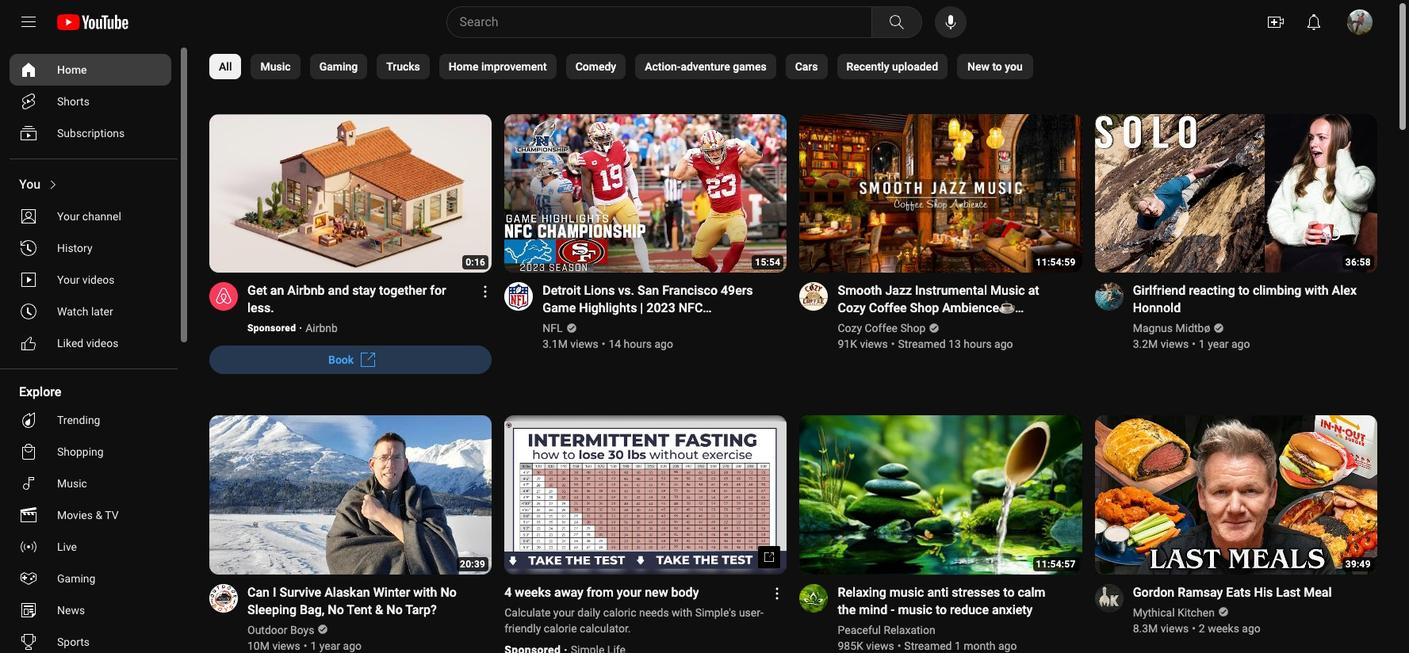 Task type: locate. For each thing, give the bounding box(es) containing it.
airbnb up book
[[306, 322, 338, 335]]

1 vertical spatial for
[[958, 318, 974, 333]]

0 horizontal spatial for
[[430, 283, 446, 299]]

calm
[[1018, 585, 1046, 600]]

streamed for jazz
[[898, 338, 946, 351]]

0 vertical spatial your
[[57, 210, 80, 223]]

smooth jazz instrumental music at cozy coffee shop ambience☕relaxing jazz music for working,studying by cozy coffee shop 91,880 views streamed 13 hours ago 11 hours, 54 minutes element
[[838, 283, 1063, 351]]

your channel option
[[10, 201, 171, 232]]

coffee up cozy coffee shop link
[[869, 301, 907, 316]]

ambience☕
[[943, 301, 1015, 316]]

nfl image
[[505, 283, 533, 311]]

airbnb right an
[[287, 283, 325, 299]]

39 minutes, 49 seconds element
[[1346, 559, 1371, 570]]

Search text field
[[460, 12, 868, 33]]

for inside the get an airbnb and stay together for less.
[[430, 283, 446, 299]]

10m views
[[247, 640, 300, 653]]

your inside your channel option
[[57, 210, 80, 223]]

your inside 'your videos' option
[[57, 274, 80, 286]]

peaceful relaxation link
[[838, 622, 937, 638]]

2 your from the top
[[57, 274, 80, 286]]

for right together
[[430, 283, 446, 299]]

1 vertical spatial your
[[57, 274, 80, 286]]

honnold
[[1133, 301, 1181, 316]]

0 horizontal spatial hours
[[624, 338, 652, 351]]

ago down girlfriend reacting to climbing with alex honnold by magnus midtbø 3,214,687 views 1 year ago 36 minutes from your watch later playlist element
[[1232, 338, 1250, 351]]

1 horizontal spatial 1 year ago
[[1199, 338, 1250, 351]]

reduce
[[950, 603, 989, 618]]

91k
[[838, 338, 857, 351]]

bag,
[[300, 603, 325, 618]]

2 horizontal spatial 1
[[1199, 338, 1206, 351]]

1 vertical spatial weeks
[[1208, 622, 1240, 635]]

weeks right 2
[[1208, 622, 1240, 635]]

weeks up the calculate
[[515, 585, 551, 600]]

0 vertical spatial videos
[[82, 274, 115, 286]]

1 vertical spatial with
[[414, 585, 437, 600]]

ago for gordon ramsay eats his last meal
[[1242, 622, 1261, 635]]

1 horizontal spatial weeks
[[1208, 622, 1240, 635]]

1 down boys
[[311, 640, 317, 653]]

1 relaxing from the top
[[838, 318, 887, 333]]

home up shorts
[[57, 63, 87, 76]]

alaskan
[[325, 585, 370, 600]]

liked
[[57, 337, 83, 350]]

can
[[247, 585, 270, 600]]

1 hours from the left
[[624, 338, 652, 351]]

0 vertical spatial 1 year ago
[[1199, 338, 1250, 351]]

needs
[[639, 607, 669, 619]]

0 vertical spatial your
[[617, 585, 642, 600]]

1 horizontal spatial &
[[375, 603, 383, 618]]

& left tv
[[95, 509, 102, 522]]

home left improvement
[[449, 60, 479, 73]]

recently
[[847, 60, 890, 73]]

relaxing inside smooth jazz instrumental music at cozy coffee shop ambience☕ relaxing jazz music for working,studying
[[838, 318, 887, 333]]

action-adventure games
[[645, 60, 767, 73]]

you option
[[10, 169, 171, 201]]

0:16 link
[[209, 114, 492, 275]]

hours right 14
[[624, 338, 652, 351]]

uploaded
[[892, 60, 938, 73]]

music up relaxation
[[898, 603, 933, 618]]

0 vertical spatial relaxing
[[838, 318, 887, 333]]

39:49
[[1346, 559, 1371, 570]]

1 vertical spatial coffee
[[865, 322, 898, 335]]

music up movies
[[57, 478, 87, 490]]

0 vertical spatial year
[[1208, 338, 1229, 351]]

ago for girlfriend reacting to climbing with alex honnold
[[1232, 338, 1250, 351]]

0 vertical spatial weeks
[[515, 585, 551, 600]]

working,studying
[[838, 336, 937, 351]]

you link
[[10, 169, 171, 201]]

your for your videos
[[57, 274, 80, 286]]

can i survive alaskan winter with no sleeping bag, no tent & no tarp?
[[247, 585, 457, 618]]

cozy inside smooth jazz instrumental music at cozy coffee shop ambience☕ relaxing jazz music for working,studying
[[838, 301, 866, 316]]

francisco
[[663, 283, 718, 299]]

1 horizontal spatial year
[[1208, 338, 1229, 351]]

0 vertical spatial gaming
[[319, 60, 358, 73]]

2 vertical spatial with
[[672, 607, 693, 619]]

0 vertical spatial coffee
[[869, 301, 907, 316]]

year down bag,
[[320, 640, 340, 653]]

cozy down 'smooth'
[[838, 301, 866, 316]]

cozy up 91k
[[838, 322, 862, 335]]

gaming up news
[[57, 573, 96, 585]]

4
[[505, 585, 512, 600]]

shop up working,studying
[[901, 322, 926, 335]]

views down mythical kitchen link
[[1161, 622, 1189, 635]]

jazz right 'smooth'
[[886, 283, 912, 299]]

magnus midtbø image
[[1095, 283, 1124, 311]]

history
[[57, 242, 92, 255]]

14
[[609, 338, 621, 351]]

sports link
[[10, 627, 171, 654]]

views down "outdoor boys" link
[[272, 640, 300, 653]]

kitchen
[[1178, 607, 1215, 619]]

1 vertical spatial year
[[320, 640, 340, 653]]

subscriptions link
[[10, 117, 171, 149]]

with inside girlfriend reacting to climbing with alex honnold
[[1305, 283, 1329, 299]]

i
[[273, 585, 276, 600]]

for up streamed 13 hours ago
[[958, 318, 974, 333]]

mythical kitchen link
[[1133, 605, 1216, 621]]

cozy
[[838, 301, 866, 316], [838, 322, 862, 335]]

views for gordon
[[1161, 622, 1189, 635]]

hours
[[624, 338, 652, 351], [964, 338, 992, 351]]

1 horizontal spatial home
[[449, 60, 479, 73]]

1 vertical spatial gaming
[[57, 573, 96, 585]]

views down the championship
[[571, 338, 599, 351]]

1 vertical spatial streamed
[[905, 640, 952, 653]]

with for calculate your daily caloric needs with simple's user- friendly calorie calculator.
[[672, 607, 693, 619]]

with
[[1305, 283, 1329, 299], [414, 585, 437, 600], [672, 607, 693, 619]]

book
[[328, 354, 354, 367]]

1 cozy from the top
[[838, 301, 866, 316]]

nfc
[[679, 301, 703, 316]]

jazz up working,studying
[[890, 318, 917, 333]]

11:54:59
[[1036, 257, 1076, 268]]

|
[[640, 301, 644, 316]]

gaming link
[[10, 563, 171, 595]]

tab list containing all
[[209, 44, 1033, 89]]

live option
[[10, 531, 171, 563]]

1 vertical spatial shop
[[901, 322, 926, 335]]

videos up later
[[82, 274, 115, 286]]

1 for to
[[1199, 338, 1206, 351]]

gordon ramsay eats his last meal
[[1133, 585, 1332, 600]]

year down midtbø
[[1208, 338, 1229, 351]]

body
[[671, 585, 699, 600]]

from
[[587, 585, 614, 600]]

sports option
[[10, 627, 171, 654]]

1 left month
[[955, 640, 961, 653]]

ago down 2023
[[655, 338, 673, 351]]

videos down later
[[86, 337, 118, 350]]

views down magnus midtbø link
[[1161, 338, 1189, 351]]

0 horizontal spatial 1 year ago
[[311, 640, 362, 653]]

0 horizontal spatial 1
[[311, 640, 317, 653]]

None search field
[[418, 6, 925, 38]]

shop inside smooth jazz instrumental music at cozy coffee shop ambience☕ relaxing jazz music for working,studying
[[910, 301, 939, 316]]

gaming left trucks
[[319, 60, 358, 73]]

1 year ago down midtbø
[[1199, 338, 1250, 351]]

friendly
[[505, 622, 541, 635]]

with down body
[[672, 607, 693, 619]]

your up watch
[[57, 274, 80, 286]]

0 horizontal spatial weeks
[[515, 585, 551, 600]]

1 your from the top
[[57, 210, 80, 223]]

2
[[1199, 622, 1206, 635]]

at
[[1029, 283, 1040, 299]]

jazz
[[886, 283, 912, 299], [890, 318, 917, 333]]

streamed 13 hours ago
[[898, 338, 1013, 351]]

1 year ago down boys
[[311, 640, 362, 653]]

2 relaxing from the top
[[838, 585, 887, 600]]

music link
[[10, 468, 171, 500]]

views for can
[[272, 640, 300, 653]]

detroit lions vs. san francisco 49ers game highlights | 2023 nfc championship link
[[543, 283, 768, 333]]

your up history
[[57, 210, 80, 223]]

no down winter
[[387, 603, 403, 618]]

1 vertical spatial &
[[375, 603, 383, 618]]

your up caloric
[[617, 585, 642, 600]]

ago down his
[[1242, 622, 1261, 635]]

streamed down relaxation
[[905, 640, 952, 653]]

later
[[91, 305, 113, 318]]

weeks inside 4 weeks away from your new body link
[[515, 585, 551, 600]]

for inside smooth jazz instrumental music at cozy coffee shop ambience☕ relaxing jazz music for working,studying
[[958, 318, 974, 333]]

1 down midtbø
[[1199, 338, 1206, 351]]

0 vertical spatial for
[[430, 283, 446, 299]]

2 horizontal spatial with
[[1305, 283, 1329, 299]]

airbnb
[[287, 283, 325, 299], [306, 322, 338, 335]]

11 hours, 54 minutes, 57 seconds element
[[1036, 559, 1076, 570]]

no right winter
[[441, 585, 457, 600]]

home for home improvement
[[449, 60, 479, 73]]

relaxing up mind
[[838, 585, 887, 600]]

0 horizontal spatial home
[[57, 63, 87, 76]]

detroit lions vs. san francisco 49ers game highlights | 2023 nfc championship by nfl 3,149,283 views 14 hours ago 15 minutes element
[[543, 283, 768, 333]]

& right tent
[[375, 603, 383, 618]]

shop down the instrumental
[[910, 301, 939, 316]]

1 vertical spatial airbnb
[[306, 322, 338, 335]]

11:54:57
[[1036, 559, 1076, 570]]

recently uploaded
[[847, 60, 938, 73]]

1 for survive
[[311, 640, 317, 653]]

with left alex at top right
[[1305, 283, 1329, 299]]

mythical kitchen
[[1133, 607, 1215, 619]]

girlfriend reacting to climbing with alex honnold by magnus midtbø 3,214,687 views 1 year ago 36 minutes from your watch later playlist element
[[1133, 283, 1359, 318]]

music up -
[[890, 585, 924, 600]]

smooth jazz instrumental music at cozy coffee shop ambience☕ relaxing jazz music for working,studying link
[[838, 283, 1063, 351]]

to right reacting
[[1239, 283, 1250, 299]]

20 minutes, 39 seconds element
[[460, 559, 486, 570]]

ago right month
[[999, 640, 1017, 653]]

3.1m views
[[543, 338, 599, 351]]

3.2m views
[[1133, 338, 1189, 351]]

streamed 1 month ago
[[905, 640, 1017, 653]]

2 cozy from the top
[[838, 322, 862, 335]]

tent
[[347, 603, 372, 618]]

0 horizontal spatial &
[[95, 509, 102, 522]]

get
[[247, 283, 267, 299]]

weeks for 4
[[515, 585, 551, 600]]

1 vertical spatial 1 year ago
[[311, 640, 362, 653]]

0 horizontal spatial gaming
[[57, 573, 96, 585]]

15 minutes, 54 seconds element
[[755, 257, 781, 268]]

you
[[19, 177, 41, 192]]

no down alaskan
[[328, 603, 344, 618]]

climbing
[[1253, 283, 1302, 299]]

with inside calculate your daily caloric needs with simple's user- friendly calorie calculator.
[[672, 607, 693, 619]]

avatar image image
[[1348, 10, 1373, 35]]

0 vertical spatial shop
[[910, 301, 939, 316]]

0 horizontal spatial your
[[554, 607, 575, 619]]

relaxing up 91k views
[[838, 318, 887, 333]]

history link
[[10, 232, 171, 264]]

news
[[57, 604, 85, 617]]

0 horizontal spatial year
[[320, 640, 340, 653]]

ago for can i survive alaskan winter with no sleeping bag, no tent & no tarp?
[[343, 640, 362, 653]]

coffee up working,studying
[[865, 322, 898, 335]]

home option
[[10, 54, 171, 86]]

go to channel: airbnb. image
[[209, 283, 238, 311]]

relaxing music anti stresses to calm the mind - music to reduce anxiety by peaceful relaxation 985,378 views streamed 1 month ago 11 hours, 54 minutes element
[[838, 584, 1063, 619]]

streamed for to
[[905, 640, 952, 653]]

home inside home option
[[57, 63, 87, 76]]

shorts
[[57, 95, 90, 108]]

1 vertical spatial your
[[554, 607, 575, 619]]

with inside can i survive alaskan winter with no sleeping bag, no tent & no tarp?
[[414, 585, 437, 600]]

1 year ago for survive
[[311, 640, 362, 653]]

0 horizontal spatial with
[[414, 585, 437, 600]]

views for detroit
[[571, 338, 599, 351]]

1 horizontal spatial for
[[958, 318, 974, 333]]

0 vertical spatial &
[[95, 509, 102, 522]]

less.
[[247, 301, 274, 316]]

0 vertical spatial with
[[1305, 283, 1329, 299]]

streamed left 13
[[898, 338, 946, 351]]

15:54
[[755, 257, 781, 268]]

36 minutes, 58 seconds element
[[1346, 257, 1371, 268]]

views down cozy coffee shop
[[860, 338, 888, 351]]

your for your channel
[[57, 210, 80, 223]]

news link
[[10, 595, 171, 627]]

0 vertical spatial airbnb
[[287, 283, 325, 299]]

with up tarp? at the left
[[414, 585, 437, 600]]

1 vertical spatial videos
[[86, 337, 118, 350]]

weeks for 2
[[1208, 622, 1240, 635]]

0 vertical spatial cozy
[[838, 301, 866, 316]]

shopping option
[[10, 436, 171, 468]]

music
[[261, 60, 291, 73], [991, 283, 1025, 299], [920, 318, 954, 333], [57, 478, 87, 490]]

1 horizontal spatial hours
[[964, 338, 992, 351]]

vs.
[[618, 283, 635, 299]]

mythical kitchen image
[[1095, 584, 1124, 613]]

ago down tent
[[343, 640, 362, 653]]

videos
[[82, 274, 115, 286], [86, 337, 118, 350]]

views down peaceful relaxation
[[866, 640, 894, 653]]

shop
[[910, 301, 939, 316], [901, 322, 926, 335]]

nfl
[[543, 322, 563, 335]]

music right all
[[261, 60, 291, 73]]

your up calorie
[[554, 607, 575, 619]]

views for smooth
[[860, 338, 888, 351]]

-
[[891, 603, 895, 618]]

news option
[[10, 595, 171, 627]]

1 horizontal spatial with
[[672, 607, 693, 619]]

ramsay
[[1178, 585, 1223, 600]]

hours right 13
[[964, 338, 992, 351]]

winter
[[373, 585, 410, 600]]

Book text field
[[328, 354, 354, 367]]

1 vertical spatial cozy
[[838, 322, 862, 335]]

tab list
[[209, 44, 1033, 89]]

0 vertical spatial streamed
[[898, 338, 946, 351]]

1 vertical spatial relaxing
[[838, 585, 887, 600]]



Task type: describe. For each thing, give the bounding box(es) containing it.
anxiety
[[992, 603, 1033, 618]]

to inside girlfriend reacting to climbing with alex honnold
[[1239, 283, 1250, 299]]

go to channel: airbnb. element
[[306, 322, 338, 335]]

adventure
[[681, 60, 730, 73]]

3.2m
[[1133, 338, 1158, 351]]

explore
[[19, 385, 61, 400]]

liked videos option
[[10, 328, 171, 359]]

to left you
[[993, 60, 1003, 73]]

1 horizontal spatial no
[[387, 603, 403, 618]]

14 hours ago
[[609, 338, 673, 351]]

49ers
[[721, 283, 753, 299]]

shopping link
[[10, 436, 171, 468]]

11:54:59 link
[[800, 114, 1083, 275]]

live link
[[10, 531, 171, 563]]

4 weeks away from your new body link
[[505, 584, 718, 602]]

sponsored
[[247, 323, 296, 334]]

your channel
[[57, 210, 121, 223]]

views for relaxing
[[866, 640, 894, 653]]

cozy coffee shop link
[[838, 321, 927, 337]]

daily
[[578, 607, 601, 619]]

your videos
[[57, 274, 115, 286]]

videos for your videos
[[82, 274, 115, 286]]

gaming option
[[10, 563, 171, 595]]

16 seconds element
[[466, 257, 486, 268]]

simple's
[[695, 607, 736, 619]]

985k
[[838, 640, 864, 653]]

watch
[[57, 305, 88, 318]]

movies & tv option
[[10, 500, 171, 531]]

channel
[[82, 210, 121, 223]]

tv
[[105, 509, 119, 522]]

comedy
[[576, 60, 616, 73]]

& inside option
[[95, 509, 102, 522]]

1 horizontal spatial 1
[[955, 640, 961, 653]]

music up 13
[[920, 318, 954, 333]]

to down anti
[[936, 603, 947, 618]]

0:16
[[466, 257, 486, 268]]

girlfriend reacting to climbing with alex honnold
[[1133, 283, 1357, 316]]

2 horizontal spatial no
[[441, 585, 457, 600]]

magnus midtbø
[[1133, 322, 1211, 335]]

subscriptions option
[[10, 117, 171, 149]]

3.1m
[[543, 338, 568, 351]]

outdoor boys image
[[209, 584, 238, 613]]

videos for liked videos
[[86, 337, 118, 350]]

ago down "ambience☕"
[[995, 338, 1013, 351]]

ad - get an airbnb and stay together for less. - 16 seconds - why stay apart in hotel rooms, when you could get an airbnb together? - airbnb - play video element
[[247, 283, 473, 318]]

your videos link
[[10, 264, 171, 296]]

1 year ago for to
[[1199, 338, 1250, 351]]

11 hours, 54 minutes, 59 seconds element
[[1036, 257, 1076, 268]]

trending
[[57, 414, 100, 427]]

1 horizontal spatial gaming
[[319, 60, 358, 73]]

10m
[[247, 640, 270, 653]]

outdoor boys link
[[247, 622, 316, 638]]

movies & tv
[[57, 509, 119, 522]]

home for home
[[57, 63, 87, 76]]

year for to
[[1208, 338, 1229, 351]]

views for girlfriend
[[1161, 338, 1189, 351]]

1 vertical spatial music
[[898, 603, 933, 618]]

ago for detroit lions vs. san francisco 49ers game highlights | 2023 nfc championship
[[655, 338, 673, 351]]

outdoor
[[247, 624, 288, 637]]

you
[[1005, 60, 1023, 73]]

trucks
[[386, 60, 420, 73]]

calculate
[[505, 607, 551, 619]]

to up anxiety
[[1004, 585, 1015, 600]]

detroit
[[543, 283, 581, 299]]

movies
[[57, 509, 93, 522]]

the
[[838, 603, 856, 618]]

2023
[[647, 301, 676, 316]]

0 vertical spatial jazz
[[886, 283, 912, 299]]

boys
[[290, 624, 314, 637]]

36:58 link
[[1095, 114, 1378, 275]]

movies & tv link
[[10, 500, 171, 531]]

your inside calculate your daily caloric needs with simple's user- friendly calorie calculator.
[[554, 607, 575, 619]]

sports
[[57, 636, 90, 649]]

last
[[1277, 585, 1301, 600]]

0:16 button
[[209, 114, 492, 275]]

13
[[949, 338, 961, 351]]

home link
[[10, 54, 171, 86]]

91k views
[[838, 338, 888, 351]]

your videos option
[[10, 264, 171, 296]]

all
[[219, 60, 232, 73]]

liked videos link
[[10, 328, 171, 359]]

watch later link
[[10, 296, 171, 328]]

& inside can i survive alaskan winter with no sleeping bag, no tent & no tarp?
[[375, 603, 383, 618]]

gordon ramsay eats his last meal by mythical kitchen 8,363,003 views 2 weeks ago 39 minutes element
[[1133, 584, 1332, 602]]

and
[[328, 283, 349, 299]]

relaxing music anti stresses to calm the mind - music to reduce anxiety
[[838, 585, 1046, 618]]

can i survive alaskan winter with no sleeping bag, no tent & no tarp? link
[[247, 584, 473, 619]]

with for can i survive alaskan winter with no sleeping bag, no tent & no tarp?
[[414, 585, 437, 600]]

music inside option
[[57, 478, 87, 490]]

magnus midtbø link
[[1133, 321, 1212, 337]]

gaming inside option
[[57, 573, 96, 585]]

cozy inside cozy coffee shop link
[[838, 322, 862, 335]]

shopping
[[57, 446, 104, 458]]

watch later option
[[10, 296, 171, 328]]

history option
[[10, 232, 171, 264]]

girlfriend
[[1133, 283, 1186, 299]]

coffee inside smooth jazz instrumental music at cozy coffee shop ambience☕ relaxing jazz music for working,studying
[[869, 301, 907, 316]]

his
[[1255, 585, 1273, 600]]

san
[[638, 283, 659, 299]]

cozy coffee shop image
[[800, 283, 829, 311]]

outdoor boys
[[247, 624, 314, 637]]

away
[[554, 585, 584, 600]]

1 horizontal spatial your
[[617, 585, 642, 600]]

book link
[[209, 346, 492, 375]]

championship
[[543, 318, 625, 333]]

coffee inside cozy coffee shop link
[[865, 322, 898, 335]]

11:54:57 link
[[800, 416, 1083, 576]]

game
[[543, 301, 576, 316]]

0 vertical spatial music
[[890, 585, 924, 600]]

home improvement
[[449, 60, 547, 73]]

985k views
[[838, 640, 894, 653]]

39:49 link
[[1095, 416, 1378, 576]]

can i survive alaskan winter with no sleeping bag, no tent & no tarp? by outdoor boys 10,968,600 views 1 year ago 20 minutes element
[[247, 584, 473, 619]]

caloric
[[603, 607, 637, 619]]

shorts option
[[10, 86, 171, 117]]

2 hours from the left
[[964, 338, 992, 351]]

your channel link
[[10, 201, 171, 232]]

new
[[645, 585, 668, 600]]

relaxing inside relaxing music anti stresses to calm the mind - music to reduce anxiety
[[838, 585, 887, 600]]

trending option
[[10, 405, 171, 436]]

1 vertical spatial jazz
[[890, 318, 917, 333]]

reacting
[[1189, 283, 1236, 299]]

music option
[[10, 468, 171, 500]]

survive
[[280, 585, 321, 600]]

0 horizontal spatial no
[[328, 603, 344, 618]]

airbnb inside the get an airbnb and stay together for less.
[[287, 283, 325, 299]]

music left at
[[991, 283, 1025, 299]]

year for survive
[[320, 640, 340, 653]]

gordon
[[1133, 585, 1175, 600]]

peaceful relaxation image
[[800, 584, 829, 613]]



Task type: vqa. For each thing, say whether or not it's contained in the screenshot.


